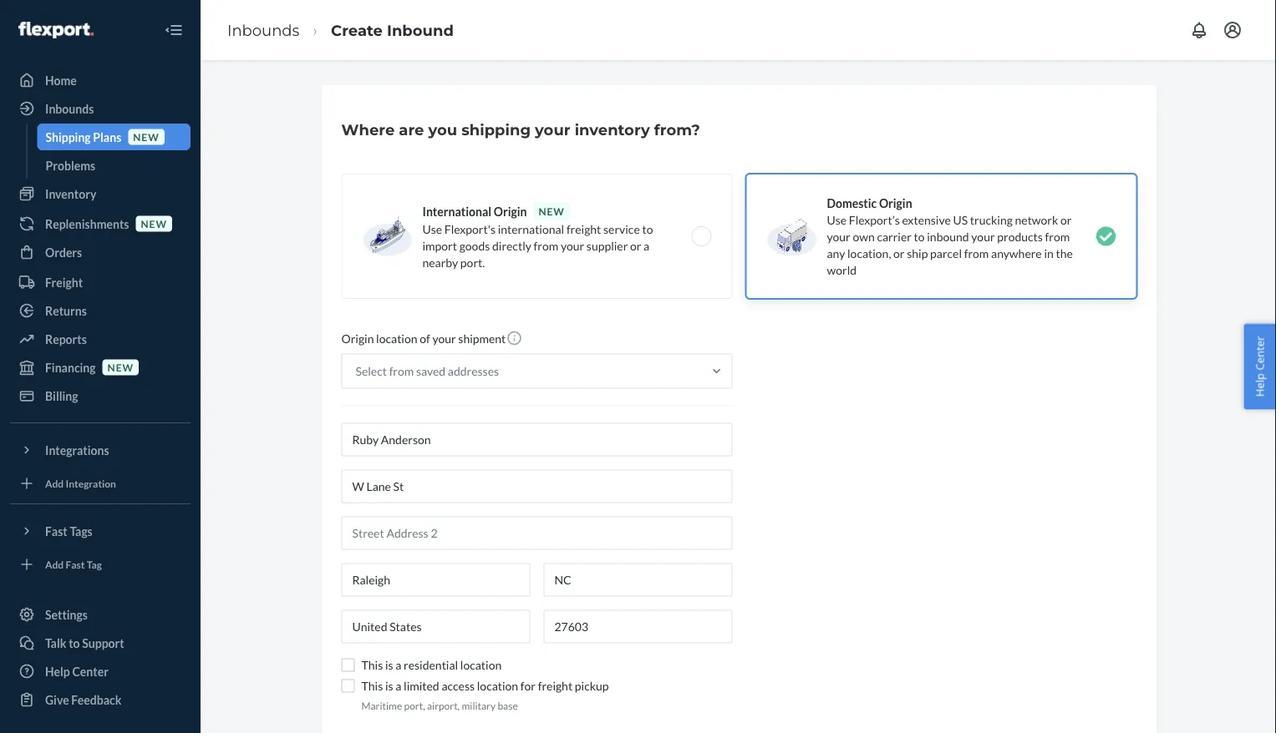 Task type: describe. For each thing, give the bounding box(es) containing it.
limited
[[404, 679, 439, 694]]

1 vertical spatial fast
[[66, 559, 85, 571]]

saved
[[416, 364, 446, 379]]

orders link
[[10, 239, 191, 266]]

international origin
[[422, 204, 527, 219]]

port,
[[404, 700, 425, 712]]

give
[[45, 693, 69, 707]]

add fast tag link
[[10, 552, 191, 578]]

inventory
[[575, 120, 650, 139]]

this for this is a limited access location for freight pickup
[[361, 679, 383, 694]]

replenishments
[[45, 217, 129, 231]]

ZIP Code text field
[[544, 610, 733, 644]]

inbounds inside breadcrumbs navigation
[[227, 21, 299, 39]]

flexport logo image
[[18, 22, 93, 38]]

of
[[420, 332, 430, 346]]

plans
[[93, 130, 121, 144]]

First & Last Name text field
[[341, 423, 733, 457]]

freight inside use flexport's international freight service to import goods directly from your supplier or a nearby port.
[[567, 222, 601, 236]]

a inside use flexport's international freight service to import goods directly from your supplier or a nearby port.
[[644, 239, 650, 253]]

0 horizontal spatial origin
[[341, 332, 374, 346]]

integration
[[66, 478, 116, 490]]

your right shipping
[[535, 120, 570, 139]]

your up any on the right of page
[[827, 229, 851, 244]]

location,
[[847, 246, 891, 260]]

where are you shipping your inventory from?
[[341, 120, 700, 139]]

are
[[399, 120, 424, 139]]

add for add fast tag
[[45, 559, 64, 571]]

new for replenishments
[[141, 218, 167, 230]]

select from saved addresses
[[356, 364, 499, 379]]

nearby
[[422, 255, 458, 270]]

directly
[[492, 239, 531, 253]]

create inbound
[[331, 21, 454, 39]]

financing
[[45, 361, 96, 375]]

settings link
[[10, 602, 191, 628]]

shipment
[[458, 332, 506, 346]]

from right parcel
[[964, 246, 989, 260]]

maritime port, airport, military base
[[361, 700, 518, 712]]

create inbound link
[[331, 21, 454, 39]]

use inside use flexport's international freight service to import goods directly from your supplier or a nearby port.
[[422, 222, 442, 236]]

tags
[[70, 524, 93, 539]]

support
[[82, 636, 124, 651]]

center inside button
[[1252, 337, 1267, 371]]

is for residential
[[385, 659, 393, 673]]

feedback
[[71, 693, 122, 707]]

flexport's
[[849, 213, 900, 227]]

select
[[356, 364, 387, 379]]

your down trucking
[[971, 229, 995, 244]]

Street Address 2 text field
[[341, 517, 733, 550]]

City text field
[[341, 564, 530, 597]]

inbound
[[387, 21, 454, 39]]

give feedback button
[[10, 687, 191, 714]]

anywhere
[[991, 246, 1042, 260]]

to inside use flexport's international freight service to import goods directly from your supplier or a nearby port.
[[642, 222, 653, 236]]

flexport's
[[444, 222, 496, 236]]

create
[[331, 21, 383, 39]]

ship
[[907, 246, 928, 260]]

reports link
[[10, 326, 191, 353]]

from up the
[[1045, 229, 1070, 244]]

for
[[521, 679, 536, 694]]

tag
[[87, 559, 102, 571]]

network
[[1015, 213, 1058, 227]]

returns
[[45, 304, 87, 318]]

maritime
[[361, 700, 402, 712]]

billing link
[[10, 383, 191, 410]]

1 horizontal spatial or
[[893, 246, 905, 260]]

service
[[603, 222, 640, 236]]

carrier
[[877, 229, 912, 244]]

this is a residential location
[[361, 659, 502, 673]]

integrations button
[[10, 437, 191, 464]]

us
[[953, 213, 968, 227]]

access
[[442, 679, 475, 694]]

2 vertical spatial location
[[477, 679, 518, 694]]

freight link
[[10, 269, 191, 296]]

integrations
[[45, 443, 109, 458]]

origin location of your shipment
[[341, 332, 506, 346]]

shipping
[[46, 130, 91, 144]]

shipping plans
[[46, 130, 121, 144]]

open notifications image
[[1189, 20, 1209, 40]]

is for limited
[[385, 679, 393, 694]]

use flexport's international freight service to import goods directly from your supplier or a nearby port.
[[422, 222, 653, 270]]

add integration link
[[10, 471, 191, 497]]

home
[[45, 73, 77, 87]]

this for this is a residential location
[[361, 659, 383, 673]]

new for shipping plans
[[133, 131, 159, 143]]

you
[[428, 120, 457, 139]]

base
[[498, 700, 518, 712]]

from left saved on the left
[[389, 364, 414, 379]]

from inside use flexport's international freight service to import goods directly from your supplier or a nearby port.
[[534, 239, 558, 253]]

close navigation image
[[164, 20, 184, 40]]

0 horizontal spatial inbounds
[[45, 102, 94, 116]]

airport,
[[427, 700, 460, 712]]

a for this is a limited access location for freight pickup
[[396, 679, 401, 694]]

Street Address text field
[[341, 470, 733, 504]]

billing
[[45, 389, 78, 403]]

new for international origin
[[539, 205, 565, 217]]

new for financing
[[107, 361, 134, 374]]

help center button
[[1244, 324, 1276, 410]]

shipping
[[462, 120, 531, 139]]



Task type: locate. For each thing, give the bounding box(es) containing it.
addresses
[[448, 364, 499, 379]]

location left of
[[376, 332, 417, 346]]

fast left tag at the left bottom of the page
[[66, 559, 85, 571]]

origin for international
[[494, 204, 527, 219]]

State text field
[[544, 564, 733, 597]]

0 vertical spatial freight
[[567, 222, 601, 236]]

breadcrumbs navigation
[[214, 6, 467, 54]]

a right supplier
[[644, 239, 650, 253]]

0 horizontal spatial to
[[69, 636, 80, 651]]

use down the 'domestic'
[[827, 213, 847, 227]]

help center
[[1252, 337, 1267, 397], [45, 665, 109, 679]]

in
[[1044, 246, 1054, 260]]

0 horizontal spatial inbounds link
[[10, 95, 191, 122]]

new down reports link
[[107, 361, 134, 374]]

0 vertical spatial help center
[[1252, 337, 1267, 397]]

center inside 'link'
[[72, 665, 109, 679]]

origin inside domestic origin use flexport's extensive us trucking network or your own carrier to inbound your products from any location, or ship parcel from anywhere in the world
[[879, 196, 912, 210]]

returns link
[[10, 298, 191, 324]]

to up ship
[[914, 229, 925, 244]]

add inside add fast tag link
[[45, 559, 64, 571]]

port.
[[460, 255, 485, 270]]

or right network
[[1061, 213, 1072, 227]]

None checkbox
[[341, 680, 355, 693]]

reports
[[45, 332, 87, 346]]

0 horizontal spatial use
[[422, 222, 442, 236]]

help center inside 'link'
[[45, 665, 109, 679]]

inbounds link inside breadcrumbs navigation
[[227, 21, 299, 39]]

the
[[1056, 246, 1073, 260]]

location up this is a limited access location for freight pickup
[[460, 659, 502, 673]]

add
[[45, 478, 64, 490], [45, 559, 64, 571]]

1 horizontal spatial use
[[827, 213, 847, 227]]

freight right for
[[538, 679, 573, 694]]

0 vertical spatial location
[[376, 332, 417, 346]]

supplier
[[587, 239, 628, 253]]

add left integration
[[45, 478, 64, 490]]

inventory
[[45, 187, 96, 201]]

to inside domestic origin use flexport's extensive us trucking network or your own carrier to inbound your products from any location, or ship parcel from anywhere in the world
[[914, 229, 925, 244]]

international
[[498, 222, 564, 236]]

inbound
[[927, 229, 969, 244]]

0 vertical spatial add
[[45, 478, 64, 490]]

world
[[827, 263, 857, 277]]

center
[[1252, 337, 1267, 371], [72, 665, 109, 679]]

own
[[853, 229, 875, 244]]

1 is from the top
[[385, 659, 393, 673]]

inventory link
[[10, 181, 191, 207]]

2 horizontal spatial or
[[1061, 213, 1072, 227]]

1 vertical spatial inbounds link
[[10, 95, 191, 122]]

1 vertical spatial inbounds
[[45, 102, 94, 116]]

new up international
[[539, 205, 565, 217]]

fast
[[45, 524, 67, 539], [66, 559, 85, 571]]

None checkbox
[[341, 659, 355, 672]]

to
[[642, 222, 653, 236], [914, 229, 925, 244], [69, 636, 80, 651]]

talk
[[45, 636, 66, 651]]

origin up "flexport's"
[[879, 196, 912, 210]]

international
[[422, 204, 491, 219]]

a left limited
[[396, 679, 401, 694]]

location
[[376, 332, 417, 346], [460, 659, 502, 673], [477, 679, 518, 694]]

a left residential on the bottom left of the page
[[396, 659, 401, 673]]

new up orders link on the left of page
[[141, 218, 167, 230]]

2 this from the top
[[361, 679, 383, 694]]

your left supplier
[[561, 239, 584, 253]]

domestic
[[827, 196, 877, 210]]

0 horizontal spatial or
[[630, 239, 641, 253]]

help
[[1252, 374, 1267, 397], [45, 665, 70, 679]]

your
[[535, 120, 570, 139], [827, 229, 851, 244], [971, 229, 995, 244], [561, 239, 584, 253], [432, 332, 456, 346]]

0 vertical spatial center
[[1252, 337, 1267, 371]]

add fast tag
[[45, 559, 102, 571]]

0 horizontal spatial help
[[45, 665, 70, 679]]

use up import
[[422, 222, 442, 236]]

1 add from the top
[[45, 478, 64, 490]]

to inside button
[[69, 636, 80, 651]]

fast tags button
[[10, 518, 191, 545]]

1 vertical spatial help
[[45, 665, 70, 679]]

1 horizontal spatial help
[[1252, 374, 1267, 397]]

use
[[827, 213, 847, 227], [422, 222, 442, 236]]

open account menu image
[[1223, 20, 1243, 40]]

1 vertical spatial help center
[[45, 665, 109, 679]]

fast tags
[[45, 524, 93, 539]]

origin up select
[[341, 332, 374, 346]]

check circle image
[[1096, 226, 1116, 247]]

0 vertical spatial this
[[361, 659, 383, 673]]

0 horizontal spatial center
[[72, 665, 109, 679]]

0 vertical spatial fast
[[45, 524, 67, 539]]

or down carrier
[[893, 246, 905, 260]]

freight up supplier
[[567, 222, 601, 236]]

1 horizontal spatial inbounds link
[[227, 21, 299, 39]]

this
[[361, 659, 383, 673], [361, 679, 383, 694]]

or inside use flexport's international freight service to import goods directly from your supplier or a nearby port.
[[630, 239, 641, 253]]

use inside domestic origin use flexport's extensive us trucking network or your own carrier to inbound your products from any location, or ship parcel from anywhere in the world
[[827, 213, 847, 227]]

residential
[[404, 659, 458, 673]]

0 vertical spatial a
[[644, 239, 650, 253]]

to right talk at the bottom of page
[[69, 636, 80, 651]]

help inside 'link'
[[45, 665, 70, 679]]

your inside use flexport's international freight service to import goods directly from your supplier or a nearby port.
[[561, 239, 584, 253]]

origin for domestic
[[879, 196, 912, 210]]

this is a limited access location for freight pickup
[[361, 679, 609, 694]]

talk to support
[[45, 636, 124, 651]]

pickup
[[575, 679, 609, 694]]

1 horizontal spatial origin
[[494, 204, 527, 219]]

fast inside dropdown button
[[45, 524, 67, 539]]

2 add from the top
[[45, 559, 64, 571]]

0 vertical spatial help
[[1252, 374, 1267, 397]]

goods
[[459, 239, 490, 253]]

where
[[341, 120, 395, 139]]

a
[[644, 239, 650, 253], [396, 659, 401, 673], [396, 679, 401, 694]]

to right the service
[[642, 222, 653, 236]]

import
[[422, 239, 457, 253]]

0 vertical spatial inbounds
[[227, 21, 299, 39]]

problems link
[[37, 152, 191, 179]]

settings
[[45, 608, 88, 622]]

help center inside button
[[1252, 337, 1267, 397]]

new right plans
[[133, 131, 159, 143]]

origin up international
[[494, 204, 527, 219]]

2 horizontal spatial origin
[[879, 196, 912, 210]]

any
[[827, 246, 845, 260]]

or
[[1061, 213, 1072, 227], [630, 239, 641, 253], [893, 246, 905, 260]]

freight
[[567, 222, 601, 236], [538, 679, 573, 694]]

military
[[462, 700, 496, 712]]

1 horizontal spatial help center
[[1252, 337, 1267, 397]]

or down the service
[[630, 239, 641, 253]]

trucking
[[970, 213, 1013, 227]]

help center link
[[10, 659, 191, 685]]

help inside button
[[1252, 374, 1267, 397]]

add for add integration
[[45, 478, 64, 490]]

domestic origin use flexport's extensive us trucking network or your own carrier to inbound your products from any location, or ship parcel from anywhere in the world
[[827, 196, 1073, 277]]

1 vertical spatial freight
[[538, 679, 573, 694]]

add down "fast tags"
[[45, 559, 64, 571]]

1 vertical spatial is
[[385, 679, 393, 694]]

is
[[385, 659, 393, 673], [385, 679, 393, 694]]

0 vertical spatial inbounds link
[[227, 21, 299, 39]]

location up base
[[477, 679, 518, 694]]

2 vertical spatial a
[[396, 679, 401, 694]]

from down international
[[534, 239, 558, 253]]

1 vertical spatial location
[[460, 659, 502, 673]]

a for this is a residential location
[[396, 659, 401, 673]]

orders
[[45, 245, 82, 259]]

1 this from the top
[[361, 659, 383, 673]]

products
[[997, 229, 1043, 244]]

parcel
[[930, 246, 962, 260]]

from
[[1045, 229, 1070, 244], [534, 239, 558, 253], [964, 246, 989, 260], [389, 364, 414, 379]]

add integration
[[45, 478, 116, 490]]

1 vertical spatial a
[[396, 659, 401, 673]]

0 vertical spatial is
[[385, 659, 393, 673]]

your right of
[[432, 332, 456, 346]]

fast left tags
[[45, 524, 67, 539]]

1 vertical spatial add
[[45, 559, 64, 571]]

origin
[[879, 196, 912, 210], [494, 204, 527, 219], [341, 332, 374, 346]]

1 vertical spatial center
[[72, 665, 109, 679]]

freight
[[45, 275, 83, 290]]

1 horizontal spatial inbounds
[[227, 21, 299, 39]]

new
[[133, 131, 159, 143], [539, 205, 565, 217], [141, 218, 167, 230], [107, 361, 134, 374]]

home link
[[10, 67, 191, 94]]

1 vertical spatial this
[[361, 679, 383, 694]]

2 is from the top
[[385, 679, 393, 694]]

problems
[[46, 158, 95, 173]]

give feedback
[[45, 693, 122, 707]]

2 horizontal spatial to
[[914, 229, 925, 244]]

1 horizontal spatial to
[[642, 222, 653, 236]]

talk to support button
[[10, 630, 191, 657]]

add inside add integration link
[[45, 478, 64, 490]]

0 horizontal spatial help center
[[45, 665, 109, 679]]

from?
[[654, 120, 700, 139]]

1 horizontal spatial center
[[1252, 337, 1267, 371]]

Country text field
[[341, 610, 530, 644]]



Task type: vqa. For each thing, say whether or not it's contained in the screenshot.
This is a limited access location for freight pickup
yes



